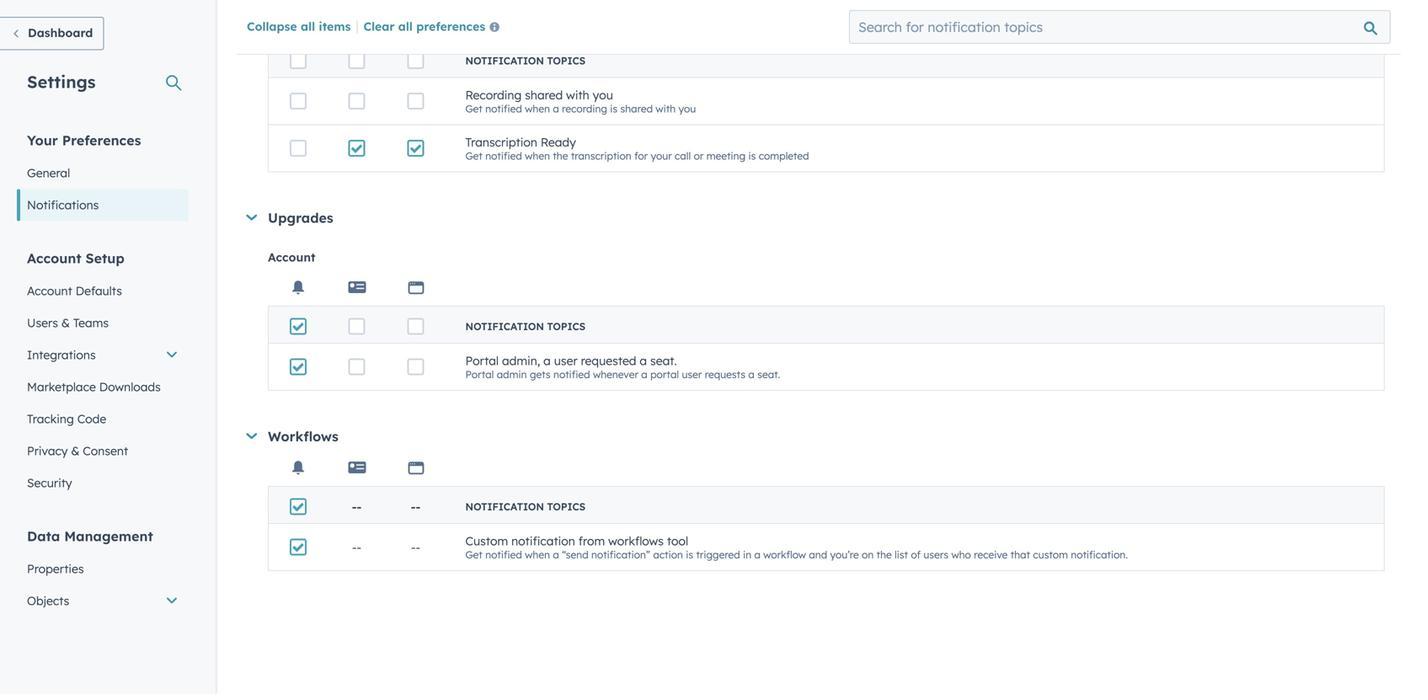 Task type: describe. For each thing, give the bounding box(es) containing it.
integrations
[[27, 347, 96, 362]]

topics for a
[[547, 320, 586, 333]]

in
[[743, 548, 751, 561]]

all for collapse
[[301, 19, 315, 33]]

preferences
[[416, 19, 485, 33]]

1 horizontal spatial with
[[656, 102, 676, 115]]

call
[[675, 149, 691, 162]]

objects
[[27, 593, 69, 608]]

account for account
[[268, 250, 315, 264]]

1 horizontal spatial user
[[682, 368, 702, 381]]

caret image
[[246, 215, 257, 220]]

caret image
[[246, 433, 257, 439]]

properties link
[[17, 553, 189, 585]]

"send
[[562, 548, 589, 561]]

admin
[[497, 368, 527, 381]]

workflows
[[268, 428, 338, 445]]

0 horizontal spatial shared
[[525, 87, 563, 102]]

data
[[27, 528, 60, 545]]

defaults
[[76, 283, 122, 298]]

recording shared with you get notified when a recording is shared with you
[[465, 87, 696, 115]]

users
[[27, 315, 58, 330]]

whenever
[[593, 368, 638, 381]]

1 horizontal spatial shared
[[620, 102, 653, 115]]

0 horizontal spatial user
[[554, 353, 578, 368]]

ready
[[541, 135, 576, 149]]

transcription
[[465, 135, 537, 149]]

1 notification topics from the top
[[465, 54, 586, 67]]

security
[[27, 476, 72, 490]]

marketplace downloads link
[[17, 371, 189, 403]]

account defaults
[[27, 283, 122, 298]]

for
[[634, 149, 648, 162]]

list
[[895, 548, 908, 561]]

users & teams
[[27, 315, 109, 330]]

dashboard link
[[0, 17, 104, 50]]

workflow
[[763, 548, 806, 561]]

notification for portal
[[465, 320, 544, 333]]

1 notification from the top
[[465, 54, 544, 67]]

objects button
[[17, 585, 189, 617]]

clear all preferences
[[363, 19, 485, 33]]

custom
[[465, 533, 508, 548]]

completed
[[759, 149, 809, 162]]

1 horizontal spatial you
[[678, 102, 696, 115]]

of
[[911, 548, 921, 561]]

you're
[[830, 548, 859, 561]]

requests
[[705, 368, 746, 381]]

clear
[[363, 19, 395, 33]]

privacy & consent link
[[17, 435, 189, 467]]

notification
[[511, 533, 575, 548]]

custom
[[1033, 548, 1068, 561]]

is for transcription ready
[[748, 149, 756, 162]]

management
[[64, 528, 153, 545]]

data management element
[[17, 527, 189, 681]]

when inside recording shared with you get notified when a recording is shared with you
[[525, 102, 550, 115]]

data management
[[27, 528, 153, 545]]

collapse all items button
[[247, 19, 351, 33]]

is for custom notification from workflows tool
[[686, 548, 693, 561]]

0 horizontal spatial you
[[593, 87, 613, 102]]

requested
[[581, 353, 636, 368]]

users & teams link
[[17, 307, 189, 339]]

notification for custom
[[465, 500, 544, 513]]

tracking code link
[[17, 403, 189, 435]]

recording
[[562, 102, 607, 115]]

code
[[77, 411, 106, 426]]

your preferences element
[[17, 131, 189, 221]]

or
[[694, 149, 704, 162]]

who
[[951, 548, 971, 561]]

marketplace
[[27, 379, 96, 394]]

portal
[[650, 368, 679, 381]]

on
[[862, 548, 874, 561]]

1 portal from the top
[[465, 353, 499, 368]]

get inside custom notification from workflows tool get notified when a "send notification" action is triggered in a workflow and you're on the list of users who receive that custom notification.
[[465, 548, 483, 561]]

your
[[651, 149, 672, 162]]

& for users
[[61, 315, 70, 330]]

workflows button
[[246, 428, 1385, 445]]

privacy
[[27, 443, 68, 458]]

notified inside transcription ready get notified when the transcription for your call or meeting is completed
[[485, 149, 522, 162]]



Task type: locate. For each thing, give the bounding box(es) containing it.
notified inside portal admin, a user requested a seat. portal admin gets notified whenever a portal user requests a seat.
[[553, 368, 590, 381]]

notification.
[[1071, 548, 1128, 561]]

1 horizontal spatial all
[[398, 19, 413, 33]]

& for privacy
[[71, 443, 79, 458]]

with up "your"
[[656, 102, 676, 115]]

get inside recording shared with you get notified when a recording is shared with you
[[465, 102, 483, 115]]

and
[[809, 548, 827, 561]]

0 horizontal spatial the
[[553, 149, 568, 162]]

recording
[[465, 87, 522, 102]]

account for account setup
[[27, 250, 81, 267]]

portal left admin,
[[465, 353, 499, 368]]

get up transcription
[[465, 102, 483, 115]]

2 topics from the top
[[547, 320, 586, 333]]

the inside custom notification from workflows tool get notified when a "send notification" action is triggered in a workflow and you're on the list of users who receive that custom notification.
[[877, 548, 892, 561]]

is right 'meeting'
[[748, 149, 756, 162]]

1 vertical spatial is
[[748, 149, 756, 162]]

1 vertical spatial the
[[877, 548, 892, 561]]

all inside button
[[398, 19, 413, 33]]

2 all from the left
[[398, 19, 413, 33]]

properties
[[27, 561, 84, 576]]

notification topics for admin,
[[465, 320, 586, 333]]

notification"
[[591, 548, 650, 561]]

consent
[[83, 443, 128, 458]]

upgrades button
[[246, 209, 1385, 226]]

general link
[[17, 157, 189, 189]]

get
[[465, 102, 483, 115], [465, 149, 483, 162], [465, 548, 483, 561]]

account for account defaults
[[27, 283, 72, 298]]

is inside recording shared with you get notified when a recording is shared with you
[[610, 102, 618, 115]]

user right gets
[[554, 353, 578, 368]]

get inside transcription ready get notified when the transcription for your call or meeting is completed
[[465, 149, 483, 162]]

from
[[578, 533, 605, 548]]

your
[[27, 132, 58, 149]]

user right portal
[[682, 368, 702, 381]]

workflows
[[608, 533, 664, 548]]

1 horizontal spatial seat.
[[757, 368, 780, 381]]

1 get from the top
[[465, 102, 483, 115]]

when
[[525, 102, 550, 115], [525, 149, 550, 162], [525, 548, 550, 561]]

receive
[[974, 548, 1008, 561]]

account setup element
[[17, 249, 189, 499]]

meeting
[[706, 149, 746, 162]]

transcription
[[571, 149, 632, 162]]

account down upgrades
[[268, 250, 315, 264]]

notified left "send
[[485, 548, 522, 561]]

topics up recording shared with you get notified when a recording is shared with you
[[547, 54, 586, 67]]

1 horizontal spatial is
[[686, 548, 693, 561]]

0 vertical spatial topics
[[547, 54, 586, 67]]

action
[[653, 548, 683, 561]]

0 horizontal spatial &
[[61, 315, 70, 330]]

& right privacy
[[71, 443, 79, 458]]

integrations button
[[17, 339, 189, 371]]

upgrades
[[268, 209, 333, 226]]

& inside "link"
[[71, 443, 79, 458]]

2 get from the top
[[465, 149, 483, 162]]

notified right gets
[[553, 368, 590, 381]]

topics
[[547, 54, 586, 67], [547, 320, 586, 333], [547, 500, 586, 513]]

0 horizontal spatial is
[[610, 102, 618, 115]]

0 vertical spatial when
[[525, 102, 550, 115]]

account defaults link
[[17, 275, 189, 307]]

topics for from
[[547, 500, 586, 513]]

with up ready
[[566, 87, 589, 102]]

shared up ready
[[525, 87, 563, 102]]

account up account defaults
[[27, 250, 81, 267]]

notification topics up notification
[[465, 500, 586, 513]]

3 get from the top
[[465, 548, 483, 561]]

0 horizontal spatial with
[[566, 87, 589, 102]]

2 notification topics from the top
[[465, 320, 586, 333]]

items
[[319, 19, 351, 33]]

portal
[[465, 353, 499, 368], [465, 368, 494, 381]]

1 when from the top
[[525, 102, 550, 115]]

topics up requested at the bottom of page
[[547, 320, 586, 333]]

0 vertical spatial notification
[[465, 54, 544, 67]]

a
[[553, 102, 559, 115], [543, 353, 551, 368], [640, 353, 647, 368], [641, 368, 648, 381], [748, 368, 755, 381], [553, 548, 559, 561], [754, 548, 761, 561]]

get down recording
[[465, 149, 483, 162]]

is inside custom notification from workflows tool get notified when a "send notification" action is triggered in a workflow and you're on the list of users who receive that custom notification.
[[686, 548, 693, 561]]

2 vertical spatial when
[[525, 548, 550, 561]]

0 horizontal spatial seat.
[[650, 353, 677, 368]]

is inside transcription ready get notified when the transcription for your call or meeting is completed
[[748, 149, 756, 162]]

seat.
[[650, 353, 677, 368], [757, 368, 780, 381]]

admin,
[[502, 353, 540, 368]]

when left "send
[[525, 548, 550, 561]]

is right recording
[[610, 102, 618, 115]]

all left items
[[301, 19, 315, 33]]

1 vertical spatial when
[[525, 149, 550, 162]]

you
[[593, 87, 613, 102], [678, 102, 696, 115]]

tracking
[[27, 411, 74, 426]]

you up transcription
[[593, 87, 613, 102]]

gets
[[530, 368, 551, 381]]

3 when from the top
[[525, 548, 550, 561]]

users
[[924, 548, 949, 561]]

preferences
[[62, 132, 141, 149]]

notification up admin,
[[465, 320, 544, 333]]

when inside custom notification from workflows tool get notified when a "send notification" action is triggered in a workflow and you're on the list of users who receive that custom notification.
[[525, 548, 550, 561]]

triggered
[[696, 548, 740, 561]]

Search for notification topics search field
[[849, 10, 1391, 44]]

the right on
[[877, 548, 892, 561]]

dashboard
[[28, 25, 93, 40]]

tool
[[667, 533, 688, 548]]

notified inside recording shared with you get notified when a recording is shared with you
[[485, 102, 522, 115]]

portal left admin
[[465, 368, 494, 381]]

notification topics up recording
[[465, 54, 586, 67]]

notification up recording
[[465, 54, 544, 67]]

is
[[610, 102, 618, 115], [748, 149, 756, 162], [686, 548, 693, 561]]

notified left ready
[[485, 149, 522, 162]]

security link
[[17, 467, 189, 499]]

all right clear
[[398, 19, 413, 33]]

3 notification topics from the top
[[465, 500, 586, 513]]

notification topics for notification
[[465, 500, 586, 513]]

notifications
[[27, 198, 99, 212]]

1 all from the left
[[301, 19, 315, 33]]

that
[[1011, 548, 1030, 561]]

0 vertical spatial the
[[553, 149, 568, 162]]

account up users
[[27, 283, 72, 298]]

1 topics from the top
[[547, 54, 586, 67]]

you up "call"
[[678, 102, 696, 115]]

1 vertical spatial get
[[465, 149, 483, 162]]

account setup
[[27, 250, 124, 267]]

3 topics from the top
[[547, 500, 586, 513]]

marketplace downloads
[[27, 379, 161, 394]]

clear all preferences button
[[363, 17, 506, 38]]

your preferences
[[27, 132, 141, 149]]

2 vertical spatial topics
[[547, 500, 586, 513]]

notified up transcription
[[485, 102, 522, 115]]

the inside transcription ready get notified when the transcription for your call or meeting is completed
[[553, 149, 568, 162]]

shared up transcription ready get notified when the transcription for your call or meeting is completed
[[620, 102, 653, 115]]

general
[[27, 166, 70, 180]]

a inside recording shared with you get notified when a recording is shared with you
[[553, 102, 559, 115]]

0 horizontal spatial all
[[301, 19, 315, 33]]

portal admin, a user requested a seat. portal admin gets notified whenever a portal user requests a seat.
[[465, 353, 780, 381]]

notifications link
[[17, 189, 189, 221]]

when up ready
[[525, 102, 550, 115]]

notified
[[485, 102, 522, 115], [485, 149, 522, 162], [553, 368, 590, 381], [485, 548, 522, 561]]

1 vertical spatial notification
[[465, 320, 544, 333]]

transcription ready get notified when the transcription for your call or meeting is completed
[[465, 135, 809, 162]]

0 vertical spatial is
[[610, 102, 618, 115]]

2 horizontal spatial is
[[748, 149, 756, 162]]

1 horizontal spatial the
[[877, 548, 892, 561]]

0 vertical spatial get
[[465, 102, 483, 115]]

2 vertical spatial is
[[686, 548, 693, 561]]

teams
[[73, 315, 109, 330]]

2 vertical spatial notification
[[465, 500, 544, 513]]

1 vertical spatial &
[[71, 443, 79, 458]]

collapse all items
[[247, 19, 351, 33]]

collapse
[[247, 19, 297, 33]]

2 vertical spatial get
[[465, 548, 483, 561]]

all for clear
[[398, 19, 413, 33]]

when inside transcription ready get notified when the transcription for your call or meeting is completed
[[525, 149, 550, 162]]

tracking code
[[27, 411, 106, 426]]

the left transcription
[[553, 149, 568, 162]]

seat. right requests
[[757, 368, 780, 381]]

settings
[[27, 71, 96, 92]]

the
[[553, 149, 568, 162], [877, 548, 892, 561]]

custom notification from workflows tool get notified when a "send notification" action is triggered in a workflow and you're on the list of users who receive that custom notification.
[[465, 533, 1128, 561]]

downloads
[[99, 379, 161, 394]]

2 vertical spatial notification topics
[[465, 500, 586, 513]]

1 vertical spatial topics
[[547, 320, 586, 333]]

1 vertical spatial notification topics
[[465, 320, 586, 333]]

seat. right the whenever
[[650, 353, 677, 368]]

all
[[301, 19, 315, 33], [398, 19, 413, 33]]

2 notification from the top
[[465, 320, 544, 333]]

-
[[352, 499, 357, 514], [357, 499, 362, 514], [411, 499, 416, 514], [416, 499, 421, 514], [352, 540, 357, 554], [357, 540, 361, 554], [411, 540, 416, 554], [416, 540, 420, 554]]

& right users
[[61, 315, 70, 330]]

notification
[[465, 54, 544, 67], [465, 320, 544, 333], [465, 500, 544, 513]]

notified inside custom notification from workflows tool get notified when a "send notification" action is triggered in a workflow and you're on the list of users who receive that custom notification.
[[485, 548, 522, 561]]

0 vertical spatial notification topics
[[465, 54, 586, 67]]

with
[[566, 87, 589, 102], [656, 102, 676, 115]]

notification up custom
[[465, 500, 544, 513]]

setup
[[86, 250, 124, 267]]

privacy & consent
[[27, 443, 128, 458]]

2 portal from the top
[[465, 368, 494, 381]]

when left transcription
[[525, 149, 550, 162]]

is right action
[[686, 548, 693, 561]]

topics up notification
[[547, 500, 586, 513]]

3 notification from the top
[[465, 500, 544, 513]]

notification topics
[[465, 54, 586, 67], [465, 320, 586, 333], [465, 500, 586, 513]]

1 horizontal spatial &
[[71, 443, 79, 458]]

notification topics up admin,
[[465, 320, 586, 333]]

2 when from the top
[[525, 149, 550, 162]]

get left notification
[[465, 548, 483, 561]]

0 vertical spatial &
[[61, 315, 70, 330]]



Task type: vqa. For each thing, say whether or not it's contained in the screenshot.
2nd get
yes



